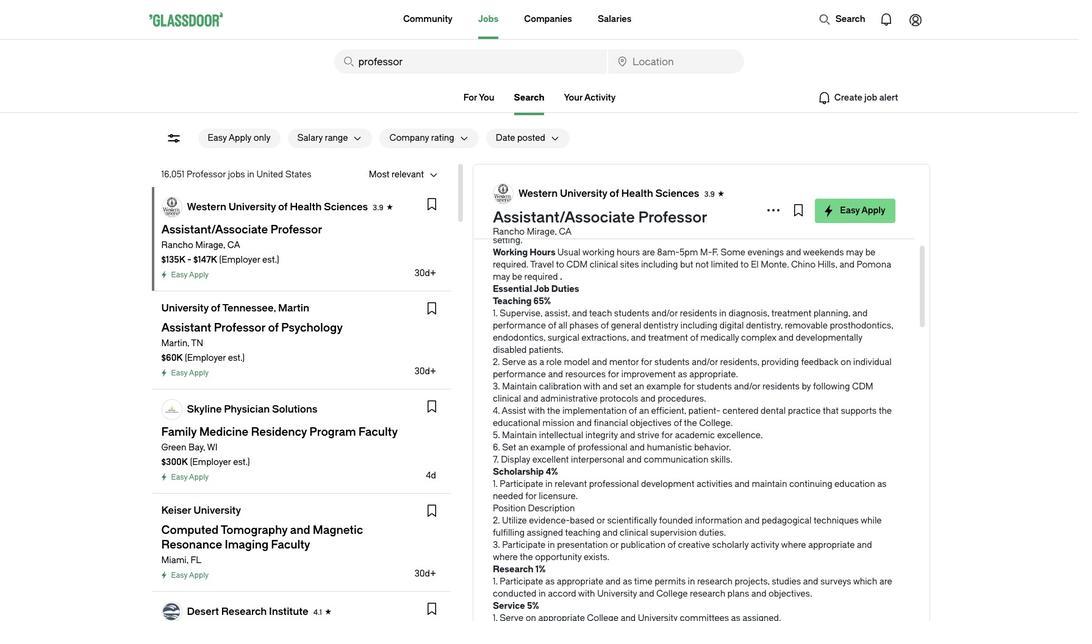 Task type: locate. For each thing, give the bounding box(es) containing it.
0 vertical spatial 3.9
[[704, 190, 715, 199]]

interpersonal
[[571, 455, 624, 465]]

are
[[642, 248, 655, 258], [879, 577, 892, 587]]

for right needed
[[525, 492, 537, 502]]

of left all
[[548, 321, 556, 331]]

which
[[853, 577, 877, 587]]

1 vertical spatial western
[[187, 201, 226, 213]]

professor for 16,051
[[187, 170, 226, 180]]

1 vertical spatial including
[[680, 321, 717, 331]]

including up medically
[[680, 321, 717, 331]]

health down states
[[290, 201, 322, 213]]

2 vertical spatial 30d+
[[414, 569, 436, 579]]

1 vertical spatial mirage,
[[195, 240, 225, 251]]

0 vertical spatial health
[[621, 188, 653, 199]]

1 horizontal spatial treatment
[[771, 309, 811, 319]]

participate down scholarship on the bottom
[[500, 479, 543, 490]]

students inside position description preferred qualifications 1. completion of a residency program in general practice residency or advanced education in general dentistry 2. minimum of 3-5 years of clinical practice experience. 3. experience in supervising students and/or residents providing patient care in an academic setting.
[[608, 223, 643, 234]]

in right jobs
[[247, 170, 254, 180]]

1 vertical spatial general
[[643, 199, 675, 209]]

western up minimum
[[518, 188, 558, 199]]

professor up 8am-
[[638, 209, 707, 226]]

skyline
[[187, 404, 222, 415]]

1 vertical spatial 3.9
[[373, 204, 383, 212]]

scholarly
[[712, 540, 749, 551]]

2 description from the top
[[528, 504, 575, 514]]

1 description from the top
[[528, 162, 575, 173]]

with down resources
[[583, 382, 600, 392]]

0 vertical spatial are
[[642, 248, 655, 258]]

be up pomona
[[865, 248, 875, 258]]

1 none field from the left
[[334, 49, 607, 74]]

Search keyword field
[[334, 49, 607, 74]]

0 vertical spatial example
[[646, 382, 681, 392]]

0 vertical spatial practice
[[634, 211, 667, 221]]

sciences up experience.
[[655, 188, 699, 199]]

est.) down university of tennessee, martin
[[228, 353, 245, 364]]

1 horizontal spatial appropriate
[[808, 540, 855, 551]]

scholarship
[[493, 467, 544, 478]]

example down improvement
[[646, 382, 681, 392]]

description inside position description preferred qualifications 1. completion of a residency program in general practice residency or advanced education in general dentistry 2. minimum of 3-5 years of clinical practice experience. 3. experience in supervising students and/or residents providing patient care in an academic setting.
[[528, 162, 575, 173]]

clinical inside usual working hours are 8am-5pm m-f. some evenings and weekends may be required. travel to cdm clinical sites including but not limited to el monte. chino hills, and pomona may be required
[[590, 260, 618, 270]]

description
[[528, 162, 575, 173], [528, 504, 575, 514]]

30d+
[[414, 268, 436, 279], [414, 367, 436, 377], [414, 569, 436, 579]]

studies
[[772, 577, 801, 587]]

2 position from the top
[[493, 504, 526, 514]]

western
[[518, 188, 558, 199], [187, 201, 226, 213]]

2 performance from the top
[[493, 370, 546, 380]]

western university of health sciences for the right western university of health sciences logo
[[518, 188, 699, 199]]

1. up needed
[[493, 479, 498, 490]]

0 horizontal spatial practice
[[634, 211, 667, 221]]

tn
[[191, 339, 203, 349]]

(employer
[[219, 255, 260, 265], [185, 353, 226, 364], [190, 457, 231, 468]]

0 vertical spatial ca
[[559, 227, 572, 237]]

mirage, up hours
[[527, 227, 557, 237]]

western university of health sciences inside jobs list element
[[187, 201, 368, 213]]

0 horizontal spatial western
[[187, 201, 226, 213]]

1 horizontal spatial health
[[621, 188, 653, 199]]

0 vertical spatial or
[[537, 199, 546, 209]]

0 vertical spatial search
[[835, 14, 865, 24]]

1 horizontal spatial western university of health sciences
[[518, 188, 699, 199]]

exists.
[[584, 553, 609, 563]]

0 horizontal spatial 3.9
[[373, 204, 383, 212]]

0 vertical spatial academic
[[824, 223, 864, 234]]

3 1. from the top
[[493, 479, 498, 490]]

1 horizontal spatial sciences
[[655, 188, 699, 199]]

clinical down "working"
[[590, 260, 618, 270]]

limited
[[711, 260, 738, 270]]

practice down by
[[788, 406, 821, 417]]

relevant
[[392, 170, 424, 180], [555, 479, 587, 490]]

your activity link
[[564, 93, 616, 103]]

2 vertical spatial (employer
[[190, 457, 231, 468]]

0 vertical spatial relevant
[[392, 170, 424, 180]]

college.
[[699, 418, 733, 429]]

1 horizontal spatial a
[[560, 187, 565, 197]]

bay,
[[188, 443, 205, 453]]

plans
[[727, 589, 749, 600]]

description up qualifications
[[528, 162, 575, 173]]

health up assistant/associate professor rancho mirage, ca
[[621, 188, 653, 199]]

ca inside rancho mirage, ca $135k - $147k (employer est.)
[[227, 240, 240, 251]]

residency
[[567, 187, 606, 197]]

easy apply up pomona
[[840, 206, 885, 216]]

position
[[493, 162, 526, 173], [493, 504, 526, 514]]

1 vertical spatial 2.
[[493, 357, 500, 368]]

continuing
[[789, 479, 832, 490]]

western university of health sciences logo image
[[493, 184, 513, 204], [162, 198, 181, 217]]

None field
[[334, 49, 607, 74], [608, 49, 744, 74]]

academic up weekends
[[824, 223, 864, 234]]

founded
[[659, 516, 693, 526]]

maintain
[[752, 479, 787, 490]]

1 horizontal spatial including
[[680, 321, 717, 331]]

planning,
[[813, 309, 850, 319]]

rancho down minimum
[[493, 227, 525, 237]]

rating
[[431, 133, 454, 143]]

an right the set in the left bottom of the page
[[518, 443, 528, 453]]

apply
[[229, 133, 251, 143], [861, 206, 885, 216], [189, 271, 209, 279], [189, 369, 209, 378], [189, 473, 209, 482], [189, 572, 209, 580]]

open filter menu image
[[166, 131, 181, 146]]

1 vertical spatial appropriate
[[557, 577, 603, 587]]

0 vertical spatial mirage,
[[527, 227, 557, 237]]

3.9 inside jobs list element
[[373, 204, 383, 212]]

easy apply button
[[815, 199, 895, 223]]

residents left by
[[762, 382, 800, 392]]

easy apply inside button
[[840, 206, 885, 216]]

2 vertical spatial est.)
[[233, 457, 250, 468]]

position inside the essential job duties teaching 65% 1. supervise, assist, and teach students and/or residents in diagnosis, treatment planning, and performance of all phases of general dentistry including digital dentistry, removable prosthodontics, endodontics, surgical extractions, and treatment of medically complex and developmentally disabled patients. 2. serve as a role model and mentor for students and/or residents, providing feedback on individual performance and resources for improvement as appropriate. 3. maintain calibration with and set an example for students and/or residents by following cdm clinical and administrative protocols and procedures. 4. assist with the implementation of an efficient, patient- centered dental practice that supports the educational mission and financial objectives of the college. 5. maintain intellectual integrity and strive for academic excellence. 6. set an example of professional and humanistic behavior. 7. display excellent interpersonal and communication skills. scholarship 4% 1. participate in relevant professional development activities and maintain continuing education as needed for licensure. position description 2. utilize evidence-based or scientifically founded information and pedagogical techniques while fulfilling assigned teaching and clinical supervision duties. 3. participate in presentation or publication of creative scholarly activity where appropriate and where the opportunity exists. research 1% 1. participate as appropriate and as time permits in research projects, studies and surveys which are conducted in accord with university and college research plans and objectives. service 5%
[[493, 504, 526, 514]]

1 vertical spatial relevant
[[555, 479, 587, 490]]

students up hours
[[608, 223, 643, 234]]

are right the which
[[879, 577, 892, 587]]

only
[[254, 133, 271, 143]]

1 horizontal spatial be
[[865, 248, 875, 258]]

3.9 down most in the top left of the page
[[373, 204, 383, 212]]

general down the program
[[643, 199, 675, 209]]

licensure.
[[539, 492, 578, 502]]

0 vertical spatial western
[[518, 188, 558, 199]]

0 horizontal spatial including
[[641, 260, 678, 270]]

1 1. from the top
[[493, 187, 498, 197]]

as down "patients."
[[528, 357, 537, 368]]

1 vertical spatial sciences
[[324, 201, 368, 213]]

1 vertical spatial treatment
[[648, 333, 688, 343]]

easy apply down - on the left of the page
[[171, 271, 209, 279]]

western inside jobs list element
[[187, 201, 226, 213]]

3 30d+ from the top
[[414, 569, 436, 579]]

0 vertical spatial rancho
[[493, 227, 525, 237]]

performance down serve
[[493, 370, 546, 380]]

1 vertical spatial providing
[[761, 357, 799, 368]]

maintain
[[502, 382, 537, 392], [502, 431, 537, 441]]

0 vertical spatial maintain
[[502, 382, 537, 392]]

set
[[620, 382, 632, 392]]

1 vertical spatial research
[[221, 606, 267, 618]]

ca inside assistant/associate professor rancho mirage, ca
[[559, 227, 572, 237]]

0 horizontal spatial academic
[[675, 431, 715, 441]]

individual
[[853, 357, 892, 368]]

0 vertical spatial cdm
[[566, 260, 588, 270]]

treatment up removable
[[771, 309, 811, 319]]

patients.
[[529, 345, 563, 356]]

jobs list element
[[152, 187, 451, 622]]

may down required.
[[493, 272, 510, 282]]

0 vertical spatial sciences
[[655, 188, 699, 199]]

intellectual
[[539, 431, 583, 441]]

0 vertical spatial 2.
[[493, 211, 500, 221]]

est.) up tennessee,
[[262, 255, 279, 265]]

1%
[[535, 565, 545, 575]]

including down 8am-
[[641, 260, 678, 270]]

0 horizontal spatial or
[[537, 199, 546, 209]]

0 horizontal spatial to
[[556, 260, 564, 270]]

3. down fulfilling
[[493, 540, 500, 551]]

the down patient- at right
[[684, 418, 697, 429]]

maintain down educational
[[502, 431, 537, 441]]

easy apply down $60k
[[171, 369, 209, 378]]

endodontics,
[[493, 333, 545, 343]]

2. down residency
[[493, 211, 500, 221]]

mirage, up $147k
[[195, 240, 225, 251]]

1 horizontal spatial relevant
[[555, 479, 587, 490]]

providing down complex
[[761, 357, 799, 368]]

easy apply for green bay, wi $300k (employer est.)
[[171, 473, 209, 482]]

an up weekends
[[812, 223, 822, 234]]

2 vertical spatial with
[[578, 589, 595, 600]]

assist,
[[545, 309, 570, 319]]

search link
[[514, 93, 544, 103]]

most relevant
[[369, 170, 424, 180]]

professor inside assistant/associate professor rancho mirage, ca
[[638, 209, 707, 226]]

working
[[493, 248, 528, 258]]

cdm up 'supports' at the right
[[852, 382, 873, 392]]

with
[[583, 382, 600, 392], [528, 406, 545, 417], [578, 589, 595, 600]]

1 vertical spatial western university of health sciences
[[187, 201, 368, 213]]

the up mission
[[547, 406, 560, 417]]

research inside the essential job duties teaching 65% 1. supervise, assist, and teach students and/or residents in diagnosis, treatment planning, and performance of all phases of general dentistry including digital dentistry, removable prosthodontics, endodontics, surgical extractions, and treatment of medically complex and developmentally disabled patients. 2. serve as a role model and mentor for students and/or residents, providing feedback on individual performance and resources for improvement as appropriate. 3. maintain calibration with and set an example for students and/or residents by following cdm clinical and administrative protocols and procedures. 4. assist with the implementation of an efficient, patient- centered dental practice that supports the educational mission and financial objectives of the college. 5. maintain intellectual integrity and strive for academic excellence. 6. set an example of professional and humanistic behavior. 7. display excellent interpersonal and communication skills. scholarship 4% 1. participate in relevant professional development activities and maintain continuing education as needed for licensure. position description 2. utilize evidence-based or scientifically founded information and pedagogical techniques while fulfilling assigned teaching and clinical supervision duties. 3. participate in presentation or publication of creative scholarly activity where appropriate and where the opportunity exists. research 1% 1. participate as appropriate and as time permits in research projects, studies and surveys which are conducted in accord with university and college research plans and objectives. service 5%
[[493, 565, 534, 575]]

description up "evidence-"
[[528, 504, 575, 514]]

residents,
[[720, 357, 759, 368]]

companies link
[[524, 0, 572, 39]]

1 vertical spatial research
[[690, 589, 725, 600]]

2. inside position description preferred qualifications 1. completion of a residency program in general practice residency or advanced education in general dentistry 2. minimum of 3-5 years of clinical practice experience. 3. experience in supervising students and/or residents providing patient care in an academic setting.
[[493, 211, 500, 221]]

setting.
[[493, 235, 523, 246]]

$300k
[[161, 457, 188, 468]]

1 horizontal spatial academic
[[824, 223, 864, 234]]

salary
[[297, 133, 323, 143]]

1 horizontal spatial are
[[879, 577, 892, 587]]

est.) inside green bay, wi $300k (employer est.)
[[233, 457, 250, 468]]

easy
[[208, 133, 227, 143], [840, 206, 860, 216], [171, 271, 187, 279], [171, 369, 187, 378], [171, 473, 187, 482], [171, 572, 187, 580]]

professor for assistant/associate
[[638, 209, 707, 226]]

30d+ for university of tennessee, martin
[[414, 367, 436, 377]]

0 vertical spatial including
[[641, 260, 678, 270]]

working hours
[[493, 248, 557, 258]]

0 horizontal spatial professor
[[187, 170, 226, 180]]

to up the .
[[556, 260, 564, 270]]

1 vertical spatial rancho
[[161, 240, 193, 251]]

to left the el
[[740, 260, 749, 270]]

pomona
[[857, 260, 891, 270]]

0 horizontal spatial western university of health sciences
[[187, 201, 368, 213]]

providing inside position description preferred qualifications 1. completion of a residency program in general practice residency or advanced education in general dentistry 2. minimum of 3-5 years of clinical practice experience. 3. experience in supervising students and/or residents providing patient care in an academic setting.
[[713, 223, 751, 234]]

easy up 16,051 professor jobs in united states at the left top
[[208, 133, 227, 143]]

0 vertical spatial with
[[583, 382, 600, 392]]

projects,
[[735, 577, 770, 587]]

green bay, wi $300k (employer est.)
[[161, 443, 250, 468]]

1 horizontal spatial example
[[646, 382, 681, 392]]

calibration
[[539, 382, 582, 392]]

rancho mirage, ca $135k - $147k (employer est.)
[[161, 240, 279, 265]]

where down pedagogical at right
[[781, 540, 806, 551]]

position down needed
[[493, 504, 526, 514]]

1 vertical spatial residents
[[680, 309, 717, 319]]

1 vertical spatial maintain
[[502, 431, 537, 441]]

relevant inside dropdown button
[[392, 170, 424, 180]]

2 2. from the top
[[493, 357, 500, 368]]

date
[[496, 133, 515, 143]]

practice
[[634, 211, 667, 221], [788, 406, 821, 417]]

easy apply down $300k
[[171, 473, 209, 482]]

0 horizontal spatial cdm
[[566, 260, 588, 270]]

1 30d+ from the top
[[414, 268, 436, 279]]

0 vertical spatial performance
[[493, 321, 546, 331]]

search inside button
[[835, 14, 865, 24]]

1 position from the top
[[493, 162, 526, 173]]

are inside the essential job duties teaching 65% 1. supervise, assist, and teach students and/or residents in diagnosis, treatment planning, and performance of all phases of general dentistry including digital dentistry, removable prosthodontics, endodontics, surgical extractions, and treatment of medically complex and developmentally disabled patients. 2. serve as a role model and mentor for students and/or residents, providing feedback on individual performance and resources for improvement as appropriate. 3. maintain calibration with and set an example for students and/or residents by following cdm clinical and administrative protocols and procedures. 4. assist with the implementation of an efficient, patient- centered dental practice that supports the educational mission and financial objectives of the college. 5. maintain intellectual integrity and strive for academic excellence. 6. set an example of professional and humanistic behavior. 7. display excellent interpersonal and communication skills. scholarship 4% 1. participate in relevant professional development activities and maintain continuing education as needed for licensure. position description 2. utilize evidence-based or scientifically founded information and pedagogical techniques while fulfilling assigned teaching and clinical supervision duties. 3. participate in presentation or publication of creative scholarly activity where appropriate and where the opportunity exists. research 1% 1. participate as appropriate and as time permits in research projects, studies and surveys which are conducted in accord with university and college research plans and objectives. service 5%
[[879, 577, 892, 587]]

performance
[[493, 321, 546, 331], [493, 370, 546, 380]]

1 horizontal spatial rancho
[[493, 227, 525, 237]]

1 vertical spatial academic
[[675, 431, 715, 441]]

easy down miami, fl
[[171, 572, 187, 580]]

(employer right $147k
[[219, 255, 260, 265]]

1 horizontal spatial cdm
[[852, 382, 873, 392]]

miami, fl
[[161, 556, 202, 566]]

western university of health sciences logo image up minimum
[[493, 184, 513, 204]]

0 horizontal spatial health
[[290, 201, 322, 213]]

2. left serve
[[493, 357, 500, 368]]

1 vertical spatial est.)
[[228, 353, 245, 364]]

medically
[[700, 333, 739, 343]]

0 vertical spatial professional
[[578, 443, 627, 453]]

apply up pomona
[[861, 206, 885, 216]]

a down qualifications
[[560, 187, 565, 197]]

prosthodontics,
[[830, 321, 893, 331]]

1 vertical spatial position
[[493, 504, 526, 514]]

your
[[564, 93, 583, 103]]

and/or up 'appropriate.'
[[692, 357, 718, 368]]

0 horizontal spatial ca
[[227, 240, 240, 251]]

in right the program
[[645, 187, 652, 197]]

1 3. from the top
[[493, 223, 500, 234]]

western down 16,051 professor jobs in united states at the left top
[[187, 201, 226, 213]]

1 horizontal spatial may
[[846, 248, 863, 258]]

residents up medically
[[680, 309, 717, 319]]

an inside position description preferred qualifications 1. completion of a residency program in general practice residency or advanced education in general dentistry 2. minimum of 3-5 years of clinical practice experience. 3. experience in supervising students and/or residents providing patient care in an academic setting.
[[812, 223, 822, 234]]

dentistry
[[643, 321, 678, 331]]

or inside position description preferred qualifications 1. completion of a residency program in general practice residency or advanced education in general dentistry 2. minimum of 3-5 years of clinical practice experience. 3. experience in supervising students and/or residents providing patient care in an academic setting.
[[537, 199, 546, 209]]

appropriate up accord
[[557, 577, 603, 587]]

rancho inside rancho mirage, ca $135k - $147k (employer est.)
[[161, 240, 193, 251]]

3. inside position description preferred qualifications 1. completion of a residency program in general practice residency or advanced education in general dentistry 2. minimum of 3-5 years of clinical practice experience. 3. experience in supervising students and/or residents providing patient care in an academic setting.
[[493, 223, 500, 234]]

the down fulfilling
[[520, 553, 533, 563]]

relevant right most in the top left of the page
[[392, 170, 424, 180]]

companies
[[524, 14, 572, 24]]

may up pomona
[[846, 248, 863, 258]]

dentistry
[[677, 199, 714, 209]]

patient
[[753, 223, 781, 234]]

0 vertical spatial where
[[781, 540, 806, 551]]

1 horizontal spatial providing
[[761, 357, 799, 368]]

1 vertical spatial health
[[290, 201, 322, 213]]

efficient,
[[651, 406, 686, 417]]

based
[[570, 516, 594, 526]]

rancho
[[493, 227, 525, 237], [161, 240, 193, 251]]

publication
[[621, 540, 666, 551]]

0 horizontal spatial sciences
[[324, 201, 368, 213]]

united
[[256, 170, 283, 180]]

2 to from the left
[[740, 260, 749, 270]]

1 horizontal spatial research
[[493, 565, 534, 575]]

solutions
[[272, 404, 317, 415]]

0 vertical spatial may
[[846, 248, 863, 258]]

with right assist
[[528, 406, 545, 417]]

clinical down education
[[603, 211, 632, 221]]

needed
[[493, 492, 523, 502]]

0 vertical spatial appropriate
[[808, 540, 855, 551]]

as up procedures.
[[678, 370, 687, 380]]

2 vertical spatial or
[[610, 540, 619, 551]]

salary range button
[[288, 129, 348, 148]]

m-
[[700, 248, 712, 258]]

1 vertical spatial ca
[[227, 240, 240, 251]]

1 horizontal spatial practice
[[788, 406, 821, 417]]

academic inside position description preferred qualifications 1. completion of a residency program in general practice residency or advanced education in general dentistry 2. minimum of 3-5 years of clinical practice experience. 3. experience in supervising students and/or residents providing patient care in an academic setting.
[[824, 223, 864, 234]]

pedagogical
[[762, 516, 812, 526]]

0 horizontal spatial rancho
[[161, 240, 193, 251]]

1 horizontal spatial ca
[[559, 227, 572, 237]]

all
[[558, 321, 567, 331]]

0 vertical spatial providing
[[713, 223, 751, 234]]

jobs link
[[478, 0, 499, 39]]

3-
[[553, 211, 562, 221]]

2 maintain from the top
[[502, 431, 537, 441]]

1 vertical spatial a
[[539, 357, 544, 368]]

mirage, inside rancho mirage, ca $135k - $147k (employer est.)
[[195, 240, 225, 251]]

1 2. from the top
[[493, 211, 500, 221]]

following
[[813, 382, 850, 392]]

(employer inside rancho mirage, ca $135k - $147k (employer est.)
[[219, 255, 260, 265]]

0 horizontal spatial mirage,
[[195, 240, 225, 251]]

techniques
[[814, 516, 859, 526]]

preferred
[[493, 174, 533, 185]]

est.) inside martin, tn $60k (employer est.)
[[228, 353, 245, 364]]

practice down the program
[[634, 211, 667, 221]]

western university of health sciences up assistant/associate professor rancho mirage, ca
[[518, 188, 699, 199]]

treatment
[[771, 309, 811, 319], [648, 333, 688, 343]]

2 none field from the left
[[608, 49, 744, 74]]

duties.
[[699, 528, 726, 539]]

2 vertical spatial 3.
[[493, 540, 500, 551]]

2 30d+ from the top
[[414, 367, 436, 377]]

0 horizontal spatial none field
[[334, 49, 607, 74]]

as down 1%
[[545, 577, 555, 587]]

1. up conducted at bottom
[[493, 577, 498, 587]]

as right education
[[877, 479, 887, 490]]

0 vertical spatial treatment
[[771, 309, 811, 319]]

3. up 4.
[[493, 382, 500, 392]]

opportunity
[[535, 553, 582, 563]]



Task type: vqa. For each thing, say whether or not it's contained in the screenshot.
Explore All Bowls
no



Task type: describe. For each thing, give the bounding box(es) containing it.
description inside the essential job duties teaching 65% 1. supervise, assist, and teach students and/or residents in diagnosis, treatment planning, and performance of all phases of general dentistry including digital dentistry, removable prosthodontics, endodontics, surgical extractions, and treatment of medically complex and developmentally disabled patients. 2. serve as a role model and mentor for students and/or residents, providing feedback on individual performance and resources for improvement as appropriate. 3. maintain calibration with and set an example for students and/or residents by following cdm clinical and administrative protocols and procedures. 4. assist with the implementation of an efficient, patient- centered dental practice that supports the educational mission and financial objectives of the college. 5. maintain intellectual integrity and strive for academic excellence. 6. set an example of professional and humanistic behavior. 7. display excellent interpersonal and communication skills. scholarship 4% 1. participate in relevant professional development activities and maintain continuing education as needed for licensure. position description 2. utilize evidence-based or scientifically founded information and pedagogical techniques while fulfilling assigned teaching and clinical supervision duties. 3. participate in presentation or publication of creative scholarly activity where appropriate and where the opportunity exists. research 1% 1. participate as appropriate and as time permits in research projects, studies and surveys which are conducted in accord with university and college research plans and objectives. service 5%
[[528, 504, 575, 514]]

activity
[[751, 540, 779, 551]]

1 vertical spatial participate
[[502, 540, 545, 551]]

2 horizontal spatial or
[[610, 540, 619, 551]]

0 horizontal spatial appropriate
[[557, 577, 603, 587]]

experience.
[[669, 211, 716, 221]]

monte.
[[761, 260, 789, 270]]

scientifically
[[607, 516, 657, 526]]

0 horizontal spatial example
[[530, 443, 565, 453]]

salary range
[[297, 133, 348, 143]]

residents inside position description preferred qualifications 1. completion of a residency program in general practice residency or advanced education in general dentistry 2. minimum of 3-5 years of clinical practice experience. 3. experience in supervising students and/or residents providing patient care in an academic setting.
[[674, 223, 711, 234]]

physician
[[224, 404, 270, 415]]

providing inside the essential job duties teaching 65% 1. supervise, assist, and teach students and/or residents in diagnosis, treatment planning, and performance of all phases of general dentistry including digital dentistry, removable prosthodontics, endodontics, surgical extractions, and treatment of medically complex and developmentally disabled patients. 2. serve as a role model and mentor for students and/or residents, providing feedback on individual performance and resources for improvement as appropriate. 3. maintain calibration with and set an example for students and/or residents by following cdm clinical and administrative protocols and procedures. 4. assist with the implementation of an efficient, patient- centered dental practice that supports the educational mission and financial objectives of the college. 5. maintain intellectual integrity and strive for academic excellence. 6. set an example of professional and humanistic behavior. 7. display excellent interpersonal and communication skills. scholarship 4% 1. participate in relevant professional development activities and maintain continuing education as needed for licensure. position description 2. utilize evidence-based or scientifically founded information and pedagogical techniques while fulfilling assigned teaching and clinical supervision duties. 3. participate in presentation or publication of creative scholarly activity where appropriate and where the opportunity exists. research 1% 1. participate as appropriate and as time permits in research projects, studies and surveys which are conducted in accord with university and college research plans and objectives. service 5%
[[761, 357, 799, 368]]

for up improvement
[[641, 357, 652, 368]]

are inside usual working hours are 8am-5pm m-f. some evenings and weekends may be required. travel to cdm clinical sites including but not limited to el monte. chino hills, and pomona may be required
[[642, 248, 655, 258]]

16,051 professor jobs in united states
[[161, 170, 311, 180]]

keiser university
[[161, 505, 241, 517]]

of down protocols
[[629, 406, 637, 417]]

1 vertical spatial with
[[528, 406, 545, 417]]

for up humanistic
[[661, 431, 673, 441]]

search button
[[812, 7, 871, 32]]

set
[[502, 443, 516, 453]]

including inside usual working hours are 8am-5pm m-f. some evenings and weekends may be required. travel to cdm clinical sites including but not limited to el monte. chino hills, and pomona may be required
[[641, 260, 678, 270]]

institute
[[269, 606, 308, 618]]

Search location field
[[608, 49, 744, 74]]

apply down green bay, wi $300k (employer est.)
[[189, 473, 209, 482]]

of right residency
[[610, 188, 619, 199]]

and/or up centered
[[734, 382, 760, 392]]

usual
[[557, 248, 580, 258]]

activities
[[697, 479, 732, 490]]

most
[[369, 170, 389, 180]]

evidence-
[[529, 516, 570, 526]]

company rating button
[[380, 129, 454, 148]]

range
[[325, 133, 348, 143]]

disabled
[[493, 345, 527, 356]]

in up 5%
[[539, 589, 546, 600]]

practice inside position description preferred qualifications 1. completion of a residency program in general practice residency or advanced education in general dentistry 2. minimum of 3-5 years of clinical practice experience. 3. experience in supervising students and/or residents providing patient care in an academic setting.
[[634, 211, 667, 221]]

in down "4%" at the right bottom of page
[[545, 479, 553, 490]]

including inside the essential job duties teaching 65% 1. supervise, assist, and teach students and/or residents in diagnosis, treatment planning, and performance of all phases of general dentistry including digital dentistry, removable prosthodontics, endodontics, surgical extractions, and treatment of medically complex and developmentally disabled patients. 2. serve as a role model and mentor for students and/or residents, providing feedback on individual performance and resources for improvement as appropriate. 3. maintain calibration with and set an example for students and/or residents by following cdm clinical and administrative protocols and procedures. 4. assist with the implementation of an efficient, patient- centered dental practice that supports the educational mission and financial objectives of the college. 5. maintain intellectual integrity and strive for academic excellence. 6. set an example of professional and humanistic behavior. 7. display excellent interpersonal and communication skills. scholarship 4% 1. participate in relevant professional development activities and maintain continuing education as needed for licensure. position description 2. utilize evidence-based or scientifically founded information and pedagogical techniques while fulfilling assigned teaching and clinical supervision duties. 3. participate in presentation or publication of creative scholarly activity where appropriate and where the opportunity exists. research 1% 1. participate as appropriate and as time permits in research projects, studies and surveys which are conducted in accord with university and college research plans and objectives. service 5%
[[680, 321, 717, 331]]

(employer inside martin, tn $60k (employer est.)
[[185, 353, 226, 364]]

3 3. from the top
[[493, 540, 500, 551]]

.
[[560, 272, 562, 282]]

mirage, inside assistant/associate professor rancho mirage, ca
[[527, 227, 557, 237]]

and/or inside position description preferred qualifications 1. completion of a residency program in general practice residency or advanced education in general dentistry 2. minimum of 3-5 years of clinical practice experience. 3. experience in supervising students and/or residents providing patient care in an academic setting.
[[645, 223, 672, 234]]

centered
[[722, 406, 758, 417]]

required
[[524, 272, 558, 282]]

easy down $60k
[[171, 369, 187, 378]]

teaching
[[565, 528, 600, 539]]

care
[[783, 223, 801, 234]]

serve
[[502, 357, 526, 368]]

and/or up dentistry on the bottom right
[[651, 309, 678, 319]]

of right years on the top right
[[593, 211, 601, 221]]

western university of health sciences logo image inside jobs list element
[[162, 198, 181, 217]]

skyline physician solutions logo image
[[162, 400, 181, 420]]

1 horizontal spatial 3.9
[[704, 190, 715, 199]]

for down the mentor
[[608, 370, 619, 380]]

students down 'appropriate.'
[[697, 382, 732, 392]]

of down united
[[278, 201, 288, 213]]

martin,
[[161, 339, 189, 349]]

health inside jobs list element
[[290, 201, 322, 213]]

conducted
[[493, 589, 536, 600]]

protocols
[[600, 394, 638, 404]]

in down assigned
[[548, 540, 555, 551]]

advanced
[[547, 199, 588, 209]]

experience
[[502, 223, 548, 234]]

of left medically
[[690, 333, 698, 343]]

of left tennessee,
[[211, 303, 220, 314]]

4d
[[426, 471, 436, 481]]

cdm inside usual working hours are 8am-5pm m-f. some evenings and weekends may be required. travel to cdm clinical sites including but not limited to el monte. chino hills, and pomona may be required
[[566, 260, 588, 270]]

university right keiser
[[194, 505, 241, 517]]

in right care
[[803, 223, 810, 234]]

complex
[[741, 333, 776, 343]]

as left time
[[623, 577, 632, 587]]

university down jobs
[[229, 201, 276, 213]]

2 vertical spatial participate
[[500, 577, 543, 587]]

5%
[[527, 601, 539, 612]]

clinical inside position description preferred qualifications 1. completion of a residency program in general practice residency or advanced education in general dentistry 2. minimum of 3-5 years of clinical practice experience. 3. experience in supervising students and/or residents providing patient care in an academic setting.
[[603, 211, 632, 221]]

not
[[695, 260, 709, 270]]

desert research institute
[[187, 606, 308, 618]]

in down the program
[[634, 199, 641, 209]]

evenings
[[748, 248, 784, 258]]

supervising
[[560, 223, 606, 234]]

clinical down scientifically
[[620, 528, 648, 539]]

skyline physician solutions
[[187, 404, 317, 415]]

1 horizontal spatial or
[[597, 516, 605, 526]]

none field search location
[[608, 49, 744, 74]]

relevant inside the essential job duties teaching 65% 1. supervise, assist, and teach students and/or residents in diagnosis, treatment planning, and performance of all phases of general dentistry including digital dentistry, removable prosthodontics, endodontics, surgical extractions, and treatment of medically complex and developmentally disabled patients. 2. serve as a role model and mentor for students and/or residents, providing feedback on individual performance and resources for improvement as appropriate. 3. maintain calibration with and set an example for students and/or residents by following cdm clinical and administrative protocols and procedures. 4. assist with the implementation of an efficient, patient- centered dental practice that supports the educational mission and financial objectives of the college. 5. maintain intellectual integrity and strive for academic excellence. 6. set an example of professional and humanistic behavior. 7. display excellent interpersonal and communication skills. scholarship 4% 1. participate in relevant professional development activities and maintain continuing education as needed for licensure. position description 2. utilize evidence-based or scientifically founded information and pedagogical techniques while fulfilling assigned teaching and clinical supervision duties. 3. participate in presentation or publication of creative scholarly activity where appropriate and where the opportunity exists. research 1% 1. participate as appropriate and as time permits in research projects, studies and surveys which are conducted in accord with university and college research plans and objectives. service 5%
[[555, 479, 587, 490]]

integrity
[[585, 431, 618, 441]]

of left the 3-
[[543, 211, 551, 221]]

role
[[546, 357, 562, 368]]

easy up weekends
[[840, 206, 860, 216]]

essential job duties teaching 65% 1. supervise, assist, and teach students and/or residents in diagnosis, treatment planning, and performance of all phases of general dentistry including digital dentistry, removable prosthodontics, endodontics, surgical extractions, and treatment of medically complex and developmentally disabled patients. 2. serve as a role model and mentor for students and/or residents, providing feedback on individual performance and resources for improvement as appropriate. 3. maintain calibration with and set an example for students and/or residents by following cdm clinical and administrative protocols and procedures. 4. assist with the implementation of an efficient, patient- centered dental practice that supports the educational mission and financial objectives of the college. 5. maintain intellectual integrity and strive for academic excellence. 6. set an example of professional and humanistic behavior. 7. display excellent interpersonal and communication skills. scholarship 4% 1. participate in relevant professional development activities and maintain continuing education as needed for licensure. position description 2. utilize evidence-based or scientifically founded information and pedagogical techniques while fulfilling assigned teaching and clinical supervision duties. 3. participate in presentation or publication of creative scholarly activity where appropriate and where the opportunity exists. research 1% 1. participate as appropriate and as time permits in research projects, studies and surveys which are conducted in accord with university and college research plans and objectives. service 5%
[[493, 284, 893, 612]]

jobs
[[478, 14, 499, 24]]

diagnosis,
[[729, 309, 769, 319]]

extractions,
[[581, 333, 629, 343]]

community link
[[403, 0, 452, 39]]

program
[[608, 187, 643, 197]]

in up digital
[[719, 309, 726, 319]]

research inside jobs list element
[[221, 606, 267, 618]]

1 vertical spatial professional
[[589, 479, 639, 490]]

green
[[161, 443, 186, 453]]

1 horizontal spatial western
[[518, 188, 558, 199]]

easy apply down fl
[[171, 572, 209, 580]]

1 vertical spatial search
[[514, 93, 544, 103]]

but
[[680, 260, 693, 270]]

behavior.
[[694, 443, 731, 453]]

in down the 3-
[[550, 223, 557, 234]]

a inside position description preferred qualifications 1. completion of a residency program in general practice residency or advanced education in general dentistry 2. minimum of 3-5 years of clinical practice experience. 3. experience in supervising students and/or residents providing patient care in an academic setting.
[[560, 187, 565, 197]]

1 horizontal spatial western university of health sciences logo image
[[493, 184, 513, 204]]

developmentally
[[796, 333, 862, 343]]

supervision
[[650, 528, 697, 539]]

apply down $147k
[[189, 271, 209, 279]]

1 performance from the top
[[493, 321, 546, 331]]

by
[[802, 382, 811, 392]]

easy apply for martin, tn $60k (employer est.)
[[171, 369, 209, 378]]

0 vertical spatial participate
[[500, 479, 543, 490]]

sciences inside jobs list element
[[324, 201, 368, 213]]

4.1
[[313, 609, 322, 617]]

academic inside the essential job duties teaching 65% 1. supervise, assist, and teach students and/or residents in diagnosis, treatment planning, and performance of all phases of general dentistry including digital dentistry, removable prosthodontics, endodontics, surgical extractions, and treatment of medically complex and developmentally disabled patients. 2. serve as a role model and mentor for students and/or residents, providing feedback on individual performance and resources for improvement as appropriate. 3. maintain calibration with and set an example for students and/or residents by following cdm clinical and administrative protocols and procedures. 4. assist with the implementation of an efficient, patient- centered dental practice that supports the educational mission and financial objectives of the college. 5. maintain intellectual integrity and strive for academic excellence. 6. set an example of professional and humanistic behavior. 7. display excellent interpersonal and communication skills. scholarship 4% 1. participate in relevant professional development activities and maintain continuing education as needed for licensure. position description 2. utilize evidence-based or scientifically founded information and pedagogical techniques while fulfilling assigned teaching and clinical supervision duties. 3. participate in presentation or publication of creative scholarly activity where appropriate and where the opportunity exists. research 1% 1. participate as appropriate and as time permits in research projects, studies and surveys which are conducted in accord with university and college research plans and objectives. service 5%
[[675, 431, 715, 441]]

implementation
[[562, 406, 627, 417]]

in right permits
[[688, 577, 695, 587]]

service
[[493, 601, 525, 612]]

general
[[611, 321, 641, 331]]

essential
[[493, 284, 532, 295]]

western university of health sciences for western university of health sciences logo inside jobs list element
[[187, 201, 368, 213]]

communication
[[644, 455, 708, 465]]

of up extractions,
[[601, 321, 609, 331]]

1 vertical spatial where
[[493, 553, 518, 563]]

university up years on the top right
[[560, 188, 607, 199]]

working
[[582, 248, 615, 258]]

completion
[[500, 187, 548, 197]]

chino
[[791, 260, 816, 270]]

assigned
[[527, 528, 563, 539]]

an up objectives
[[639, 406, 649, 417]]

states
[[285, 170, 311, 180]]

time
[[634, 577, 652, 587]]

removable
[[785, 321, 828, 331]]

years
[[569, 211, 591, 221]]

community
[[403, 14, 452, 24]]

for up procedures.
[[683, 382, 695, 392]]

hours
[[530, 248, 555, 258]]

apply down fl
[[189, 572, 209, 580]]

est.) inside rancho mirage, ca $135k - $147k (employer est.)
[[262, 255, 279, 265]]

desert research institute logo image
[[162, 603, 181, 622]]

miami,
[[161, 556, 188, 566]]

creative
[[678, 540, 710, 551]]

students up improvement
[[654, 357, 690, 368]]

display
[[501, 455, 530, 465]]

1 to from the left
[[556, 260, 564, 270]]

the right 'supports' at the right
[[879, 406, 892, 417]]

surveys
[[820, 577, 851, 587]]

an right set
[[634, 382, 644, 392]]

2 3. from the top
[[493, 382, 500, 392]]

(employer inside green bay, wi $300k (employer est.)
[[190, 457, 231, 468]]

1. inside position description preferred qualifications 1. completion of a residency program in general practice residency or advanced education in general dentistry 2. minimum of 3-5 years of clinical practice experience. 3. experience in supervising students and/or residents providing patient care in an academic setting.
[[493, 187, 498, 197]]

2 1. from the top
[[493, 309, 498, 319]]

of down qualifications
[[550, 187, 558, 197]]

activity
[[584, 93, 616, 103]]

rancho inside assistant/associate professor rancho mirage, ca
[[493, 227, 525, 237]]

of down efficient,
[[674, 418, 682, 429]]

easy apply for rancho mirage, ca $135k - $147k (employer est.)
[[171, 271, 209, 279]]

cdm inside the essential job duties teaching 65% 1. supervise, assist, and teach students and/or residents in diagnosis, treatment planning, and performance of all phases of general dentistry including digital dentistry, removable prosthodontics, endodontics, surgical extractions, and treatment of medically complex and developmentally disabled patients. 2. serve as a role model and mentor for students and/or residents, providing feedback on individual performance and resources for improvement as appropriate. 3. maintain calibration with and set an example for students and/or residents by following cdm clinical and administrative protocols and procedures. 4. assist with the implementation of an efficient, patient- centered dental practice that supports the educational mission and financial objectives of the college. 5. maintain intellectual integrity and strive for academic excellence. 6. set an example of professional and humanistic behavior. 7. display excellent interpersonal and communication skills. scholarship 4% 1. participate in relevant professional development activities and maintain continuing education as needed for licensure. position description 2. utilize evidence-based or scientifically founded information and pedagogical techniques while fulfilling assigned teaching and clinical supervision duties. 3. participate in presentation or publication of creative scholarly activity where appropriate and where the opportunity exists. research 1% 1. participate as appropriate and as time permits in research projects, studies and surveys which are conducted in accord with university and college research plans and objectives. service 5%
[[852, 382, 873, 392]]

martin, tn $60k (employer est.)
[[161, 339, 245, 364]]

salaries link
[[598, 0, 631, 39]]

clinical up assist
[[493, 394, 521, 404]]

students up the general
[[614, 309, 649, 319]]

1 horizontal spatial where
[[781, 540, 806, 551]]

fulfilling
[[493, 528, 525, 539]]

of down supervision
[[668, 540, 676, 551]]

1 vertical spatial may
[[493, 272, 510, 282]]

easy down $300k
[[171, 473, 187, 482]]

of down intellectual
[[567, 443, 575, 453]]

mission
[[542, 418, 574, 429]]

1 vertical spatial be
[[512, 272, 522, 282]]

practice inside the essential job duties teaching 65% 1. supervise, assist, and teach students and/or residents in diagnosis, treatment planning, and performance of all phases of general dentistry including digital dentistry, removable prosthodontics, endodontics, surgical extractions, and treatment of medically complex and developmentally disabled patients. 2. serve as a role model and mentor for students and/or residents, providing feedback on individual performance and resources for improvement as appropriate. 3. maintain calibration with and set an example for students and/or residents by following cdm clinical and administrative protocols and procedures. 4. assist with the implementation of an efficient, patient- centered dental practice that supports the educational mission and financial objectives of the college. 5. maintain intellectual integrity and strive for academic excellence. 6. set an example of professional and humanistic behavior. 7. display excellent interpersonal and communication skills. scholarship 4% 1. participate in relevant professional development activities and maintain continuing education as needed for licensure. position description 2. utilize evidence-based or scientifically founded information and pedagogical techniques while fulfilling assigned teaching and clinical supervision duties. 3. participate in presentation or publication of creative scholarly activity where appropriate and where the opportunity exists. research 1% 1. participate as appropriate and as time permits in research projects, studies and surveys which are conducted in accord with university and college research plans and objectives. service 5%
[[788, 406, 821, 417]]

1 maintain from the top
[[502, 382, 537, 392]]

3 2. from the top
[[493, 516, 500, 526]]

0 vertical spatial general
[[654, 187, 686, 197]]

a inside the essential job duties teaching 65% 1. supervise, assist, and teach students and/or residents in diagnosis, treatment planning, and performance of all phases of general dentistry including digital dentistry, removable prosthodontics, endodontics, surgical extractions, and treatment of medically complex and developmentally disabled patients. 2. serve as a role model and mentor for students and/or residents, providing feedback on individual performance and resources for improvement as appropriate. 3. maintain calibration with and set an example for students and/or residents by following cdm clinical and administrative protocols and procedures. 4. assist with the implementation of an efficient, patient- centered dental practice that supports the educational mission and financial objectives of the college. 5. maintain intellectual integrity and strive for academic excellence. 6. set an example of professional and humanistic behavior. 7. display excellent interpersonal and communication skills. scholarship 4% 1. participate in relevant professional development activities and maintain continuing education as needed for licensure. position description 2. utilize evidence-based or scientifically founded information and pedagogical techniques while fulfilling assigned teaching and clinical supervision duties. 3. participate in presentation or publication of creative scholarly activity where appropriate and where the opportunity exists. research 1% 1. participate as appropriate and as time permits in research projects, studies and surveys which are conducted in accord with university and college research plans and objectives. service 5%
[[539, 357, 544, 368]]

university up martin,
[[161, 303, 209, 314]]

utilize
[[502, 516, 527, 526]]

easy down $135k
[[171, 271, 187, 279]]

none field the search keyword
[[334, 49, 607, 74]]

apply left only
[[229, 133, 251, 143]]

0 vertical spatial research
[[697, 577, 733, 587]]

university inside the essential job duties teaching 65% 1. supervise, assist, and teach students and/or residents in diagnosis, treatment planning, and performance of all phases of general dentistry including digital dentistry, removable prosthodontics, endodontics, surgical extractions, and treatment of medically complex and developmentally disabled patients. 2. serve as a role model and mentor for students and/or residents, providing feedback on individual performance and resources for improvement as appropriate. 3. maintain calibration with and set an example for students and/or residents by following cdm clinical and administrative protocols and procedures. 4. assist with the implementation of an efficient, patient- centered dental practice that supports the educational mission and financial objectives of the college. 5. maintain intellectual integrity and strive for academic excellence. 6. set an example of professional and humanistic behavior. 7. display excellent interpersonal and communication skills. scholarship 4% 1. participate in relevant professional development activities and maintain continuing education as needed for licensure. position description 2. utilize evidence-based or scientifically founded information and pedagogical techniques while fulfilling assigned teaching and clinical supervision duties. 3. participate in presentation or publication of creative scholarly activity where appropriate and where the opportunity exists. research 1% 1. participate as appropriate and as time permits in research projects, studies and surveys which are conducted in accord with university and college research plans and objectives. service 5%
[[597, 589, 637, 600]]

while
[[861, 516, 882, 526]]

2 vertical spatial residents
[[762, 382, 800, 392]]

4 1. from the top
[[493, 577, 498, 587]]

30d+ for keiser university
[[414, 569, 436, 579]]

apply down martin, tn $60k (employer est.)
[[189, 369, 209, 378]]

permits
[[655, 577, 686, 587]]

position inside position description preferred qualifications 1. completion of a residency program in general practice residency or advanced education in general dentistry 2. minimum of 3-5 years of clinical practice experience. 3. experience in supervising students and/or residents providing patient care in an academic setting.
[[493, 162, 526, 173]]



